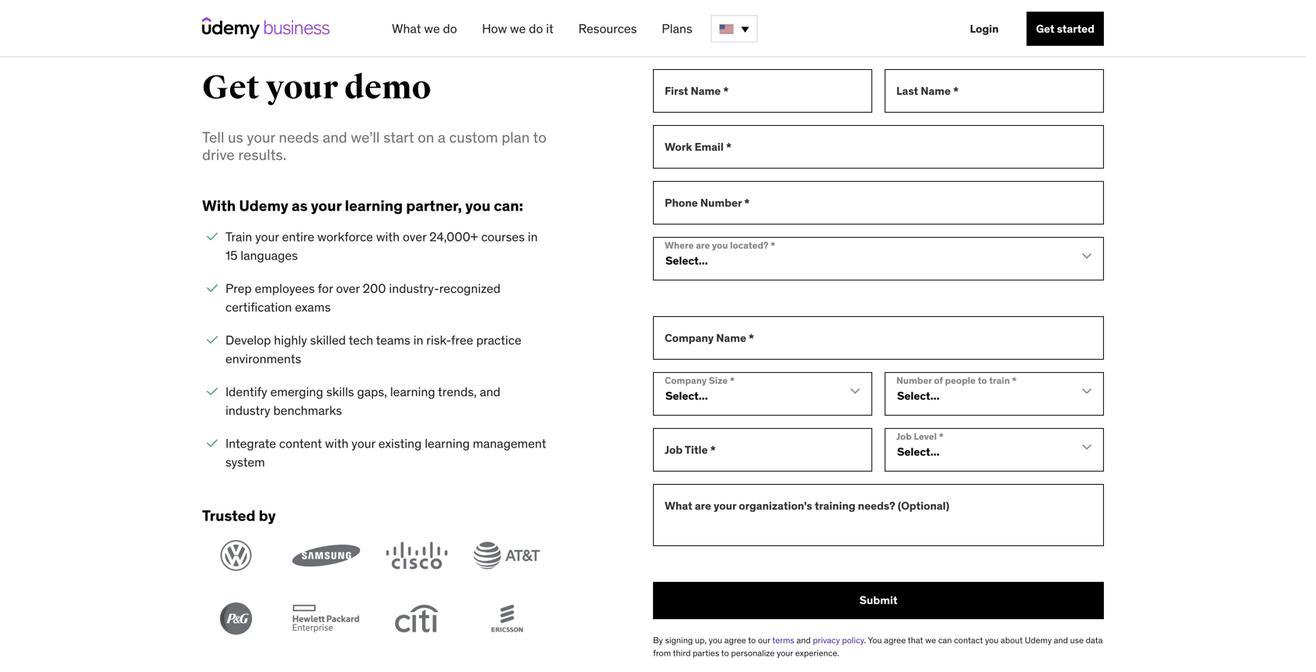 Task type: locate. For each thing, give the bounding box(es) containing it.
personalize
[[731, 648, 775, 659]]

develop
[[225, 332, 271, 348]]

are for what
[[695, 499, 711, 513]]

get for get started
[[1036, 22, 1055, 36]]

* for last name *
[[953, 84, 959, 98]]

company for company name *
[[665, 331, 714, 345]]

0 vertical spatial what
[[392, 21, 421, 37]]

company for company size *
[[665, 375, 707, 387]]

train
[[989, 375, 1010, 387]]

we right how
[[510, 21, 526, 37]]

how we do it
[[482, 21, 554, 37]]

1 horizontal spatial udemy
[[1025, 635, 1052, 646]]

we for what
[[424, 21, 440, 37]]

udemy right 'about' at bottom right
[[1025, 635, 1052, 646]]

integrate
[[225, 436, 276, 452]]

agree right you
[[884, 635, 906, 646]]

1 horizontal spatial job
[[896, 431, 912, 443]]

0 horizontal spatial number
[[700, 196, 742, 210]]

job for job title *
[[665, 443, 683, 457]]

what for what are your organization's training needs? (optional)
[[665, 499, 692, 513]]

name
[[691, 84, 721, 98], [921, 84, 951, 98], [716, 331, 746, 345]]

get up us
[[202, 67, 260, 108]]

1 horizontal spatial number
[[896, 375, 932, 387]]

* for job title *
[[710, 443, 716, 457]]

learning for partner,
[[345, 196, 403, 215]]

where
[[665, 239, 694, 251]]

tech
[[349, 332, 373, 348]]

0 vertical spatial in
[[528, 229, 538, 245]]

0 vertical spatial number
[[700, 196, 742, 210]]

to right parties
[[721, 648, 729, 659]]

.
[[864, 635, 866, 646]]

in right courses
[[528, 229, 538, 245]]

login
[[970, 22, 999, 36]]

your left existing
[[352, 436, 375, 452]]

1 horizontal spatial with
[[376, 229, 400, 245]]

what inside popup button
[[392, 21, 421, 37]]

job for job level *
[[896, 431, 912, 443]]

skills
[[326, 384, 354, 400]]

you
[[465, 196, 491, 215], [712, 239, 728, 251], [709, 635, 722, 646], [985, 635, 999, 646]]

train your entire workforce with over 24,000+ courses in 15 languages
[[225, 229, 538, 264]]

needs
[[279, 128, 319, 146]]

1 horizontal spatial what
[[665, 499, 692, 513]]

we left how
[[424, 21, 440, 37]]

resources button
[[572, 15, 643, 43]]

job level *
[[896, 431, 944, 443]]

0 horizontal spatial with
[[325, 436, 349, 452]]

Phone Number * telephone field
[[653, 181, 1104, 225]]

we left can
[[925, 635, 936, 646]]

up,
[[695, 635, 707, 646]]

first
[[665, 84, 688, 98]]

first name *
[[665, 84, 729, 98]]

udemy left as
[[239, 196, 288, 215]]

can:
[[494, 196, 523, 215]]

Job Title * text field
[[653, 428, 872, 472]]

trends,
[[438, 384, 477, 400]]

terms link
[[772, 635, 795, 646]]

* for company size *
[[730, 375, 735, 387]]

to right plan
[[533, 128, 547, 146]]

teams
[[376, 332, 410, 348]]

in inside develop highly skilled tech teams in risk-free practice environments
[[413, 332, 423, 348]]

over down the partner,
[[403, 229, 426, 245]]

1 horizontal spatial do
[[529, 21, 543, 37]]

0 vertical spatial are
[[696, 239, 710, 251]]

learning for trends,
[[390, 384, 435, 400]]

with inside "train your entire workforce with over 24,000+ courses in 15 languages"
[[376, 229, 400, 245]]

over
[[403, 229, 426, 245], [336, 281, 360, 297]]

with
[[376, 229, 400, 245], [325, 436, 349, 452]]

what down job title *
[[665, 499, 692, 513]]

are down 'title'
[[695, 499, 711, 513]]

your left 'organization's'
[[714, 499, 736, 513]]

(optional)
[[898, 499, 950, 513]]

emerging
[[270, 384, 323, 400]]

0 horizontal spatial get
[[202, 67, 260, 108]]

1 vertical spatial in
[[413, 332, 423, 348]]

our
[[758, 635, 770, 646]]

1 do from the left
[[443, 21, 457, 37]]

job title *
[[665, 443, 716, 457]]

0 horizontal spatial agree
[[724, 635, 746, 646]]

do left "it" at the top
[[529, 21, 543, 37]]

* for first name *
[[723, 84, 729, 98]]

we inside popup button
[[424, 21, 440, 37]]

experience.
[[795, 648, 839, 659]]

skilled
[[310, 332, 346, 348]]

integrate content with your existing learning management system
[[225, 436, 546, 470]]

0 horizontal spatial udemy
[[239, 196, 288, 215]]

demo
[[344, 67, 431, 108]]

2 agree from the left
[[884, 635, 906, 646]]

are right where
[[696, 239, 710, 251]]

1 company from the top
[[665, 331, 714, 345]]

get left started
[[1036, 22, 1055, 36]]

with right content
[[325, 436, 349, 452]]

do inside popup button
[[443, 21, 457, 37]]

learning right existing
[[425, 436, 470, 452]]

name up size
[[716, 331, 746, 345]]

train
[[225, 229, 252, 245]]

0 vertical spatial with
[[376, 229, 400, 245]]

we inside dropdown button
[[510, 21, 526, 37]]

courses
[[481, 229, 525, 245]]

your inside "train your entire workforce with over 24,000+ courses in 15 languages"
[[255, 229, 279, 245]]

learning inside identify emerging skills gaps, learning trends, and industry benchmarks
[[390, 384, 435, 400]]

What are your organization's training needs? (Optional) text field
[[653, 484, 1104, 546]]

2 vertical spatial learning
[[425, 436, 470, 452]]

use
[[1070, 635, 1084, 646]]

parties
[[693, 648, 719, 659]]

company name *
[[665, 331, 754, 345]]

job left 'title'
[[665, 443, 683, 457]]

in inside "train your entire workforce with over 24,000+ courses in 15 languages"
[[528, 229, 538, 245]]

name right last
[[921, 84, 951, 98]]

level
[[914, 431, 937, 443]]

with udemy as your learning partner, you can:
[[202, 196, 523, 215]]

develop highly skilled tech teams in risk-free practice environments
[[225, 332, 522, 367]]

0 horizontal spatial we
[[424, 21, 440, 37]]

do inside dropdown button
[[529, 21, 543, 37]]

menu navigation
[[379, 0, 1104, 58]]

get your demo
[[202, 67, 431, 108]]

1 vertical spatial company
[[665, 375, 707, 387]]

company size *
[[665, 375, 735, 387]]

2 horizontal spatial we
[[925, 635, 936, 646]]

custom
[[449, 128, 498, 146]]

agree up personalize
[[724, 635, 746, 646]]

0 vertical spatial get
[[1036, 22, 1055, 36]]

number right "phone"
[[700, 196, 742, 210]]

workforce
[[317, 229, 373, 245]]

0 horizontal spatial job
[[665, 443, 683, 457]]

over inside prep employees for over 200 industry-recognized certification exams
[[336, 281, 360, 297]]

your inside the tell us your needs and we'll start on a custom plan to drive results.
[[247, 128, 275, 146]]

2 company from the top
[[665, 375, 707, 387]]

0 horizontal spatial in
[[413, 332, 423, 348]]

1 vertical spatial learning
[[390, 384, 435, 400]]

drive
[[202, 145, 235, 164]]

login button
[[961, 12, 1008, 46]]

practice
[[476, 332, 522, 348]]

your inside integrate content with your existing learning management system
[[352, 436, 375, 452]]

1 horizontal spatial in
[[528, 229, 538, 245]]

udemy
[[239, 196, 288, 215], [1025, 635, 1052, 646]]

1 horizontal spatial we
[[510, 21, 526, 37]]

and right trends,
[[480, 384, 501, 400]]

your right us
[[247, 128, 275, 146]]

located?
[[730, 239, 769, 251]]

do
[[443, 21, 457, 37], [529, 21, 543, 37]]

from
[[653, 648, 671, 659]]

1 vertical spatial with
[[325, 436, 349, 452]]

number
[[700, 196, 742, 210], [896, 375, 932, 387]]

*
[[723, 84, 729, 98], [953, 84, 959, 98], [726, 140, 732, 154], [744, 196, 750, 210], [771, 239, 775, 251], [749, 331, 754, 345], [730, 375, 735, 387], [1012, 375, 1017, 387], [939, 431, 944, 443], [710, 443, 716, 457]]

learning up "train your entire workforce with over 24,000+ courses in 15 languages" on the top
[[345, 196, 403, 215]]

get for get your demo
[[202, 67, 260, 108]]

in
[[528, 229, 538, 245], [413, 332, 423, 348]]

on
[[418, 128, 434, 146]]

to left our
[[748, 635, 756, 646]]

1 vertical spatial are
[[695, 499, 711, 513]]

1 vertical spatial get
[[202, 67, 260, 108]]

and inside identify emerging skills gaps, learning trends, and industry benchmarks
[[480, 384, 501, 400]]

udemy business image
[[202, 17, 330, 39]]

do left how
[[443, 21, 457, 37]]

1 horizontal spatial get
[[1036, 22, 1055, 36]]

learning
[[345, 196, 403, 215], [390, 384, 435, 400], [425, 436, 470, 452]]

name right 'first'
[[691, 84, 721, 98]]

and left use
[[1054, 635, 1068, 646]]

company left size
[[665, 375, 707, 387]]

what up demo
[[392, 21, 421, 37]]

1 vertical spatial udemy
[[1025, 635, 1052, 646]]

agree
[[724, 635, 746, 646], [884, 635, 906, 646]]

your
[[266, 67, 338, 108], [247, 128, 275, 146], [311, 196, 342, 215], [255, 229, 279, 245], [352, 436, 375, 452], [714, 499, 736, 513], [777, 648, 793, 659]]

2 do from the left
[[529, 21, 543, 37]]

name for company
[[716, 331, 746, 345]]

title
[[685, 443, 708, 457]]

0 vertical spatial company
[[665, 331, 714, 345]]

0 horizontal spatial do
[[443, 21, 457, 37]]

with down with udemy as your learning partner, you can:
[[376, 229, 400, 245]]

with inside integrate content with your existing learning management system
[[325, 436, 349, 452]]

email
[[695, 140, 724, 154]]

1 vertical spatial what
[[665, 499, 692, 513]]

0 vertical spatial over
[[403, 229, 426, 245]]

number left of
[[896, 375, 932, 387]]

in left the risk-
[[413, 332, 423, 348]]

company up company size *
[[665, 331, 714, 345]]

get
[[1036, 22, 1055, 36], [202, 67, 260, 108]]

1 vertical spatial over
[[336, 281, 360, 297]]

0 horizontal spatial what
[[392, 21, 421, 37]]

over right for
[[336, 281, 360, 297]]

how we do it button
[[476, 15, 560, 43]]

you left located? at the top of page
[[712, 239, 728, 251]]

it
[[546, 21, 554, 37]]

get inside menu "navigation"
[[1036, 22, 1055, 36]]

certification
[[225, 299, 292, 315]]

1 horizontal spatial over
[[403, 229, 426, 245]]

system
[[225, 454, 265, 470]]

benchmarks
[[273, 403, 342, 419]]

to inside . you agree that we can contact you about udemy and use data from third parties to personalize your experience.
[[721, 648, 729, 659]]

you right the up,
[[709, 635, 722, 646]]

we
[[424, 21, 440, 37], [510, 21, 526, 37], [925, 635, 936, 646]]

1 vertical spatial number
[[896, 375, 932, 387]]

and inside the tell us your needs and we'll start on a custom plan to drive results.
[[323, 128, 347, 146]]

0 vertical spatial learning
[[345, 196, 403, 215]]

with
[[202, 196, 236, 215]]

privacy policy link
[[813, 635, 864, 646]]

and left we'll
[[323, 128, 347, 146]]

recognized
[[439, 281, 501, 297]]

entire
[[282, 229, 314, 245]]

you left 'about' at bottom right
[[985, 635, 999, 646]]

what we do button
[[386, 15, 463, 43]]

your down "terms"
[[777, 648, 793, 659]]

job left 'level'
[[896, 431, 912, 443]]

1 horizontal spatial agree
[[884, 635, 906, 646]]

your up languages
[[255, 229, 279, 245]]

phone number *
[[665, 196, 750, 210]]

what
[[392, 21, 421, 37], [665, 499, 692, 513]]

0 horizontal spatial over
[[336, 281, 360, 297]]

* for job level *
[[939, 431, 944, 443]]

Last Name * text field
[[885, 69, 1104, 113]]

name for last
[[921, 84, 951, 98]]

learning right gaps, at the left of the page
[[390, 384, 435, 400]]



Task type: describe. For each thing, give the bounding box(es) containing it.
samsung logo image
[[292, 540, 360, 572]]

over inside "train your entire workforce with over 24,000+ courses in 15 languages"
[[403, 229, 426, 245]]

to left 'train' at the right of the page
[[978, 375, 987, 387]]

plans
[[662, 21, 692, 37]]

and up "experience."
[[797, 635, 811, 646]]

you left the can:
[[465, 196, 491, 215]]

privacy
[[813, 635, 840, 646]]

get started link
[[1027, 12, 1104, 46]]

started
[[1057, 22, 1095, 36]]

what are your organization's training needs? (optional)
[[665, 499, 950, 513]]

get started
[[1036, 22, 1095, 36]]

at&t logo image
[[473, 540, 541, 572]]

last
[[896, 84, 918, 98]]

about
[[1001, 635, 1023, 646]]

for
[[318, 281, 333, 297]]

prep employees for over 200 industry-recognized certification exams
[[225, 281, 501, 315]]

start
[[383, 128, 414, 146]]

to inside the tell us your needs and we'll start on a custom plan to drive results.
[[533, 128, 547, 146]]

gaps,
[[357, 384, 387, 400]]

tell
[[202, 128, 224, 146]]

0 vertical spatial udemy
[[239, 196, 288, 215]]

cisco logo image
[[383, 540, 451, 572]]

you
[[868, 635, 882, 646]]

tell us your needs and we'll start on a custom plan to drive results.
[[202, 128, 547, 164]]

your right as
[[311, 196, 342, 215]]

submit button
[[653, 582, 1104, 620]]

submit
[[860, 594, 898, 608]]

can
[[938, 635, 952, 646]]

1 agree from the left
[[724, 635, 746, 646]]

we for how
[[510, 21, 526, 37]]

size
[[709, 375, 728, 387]]

a
[[438, 128, 446, 146]]

are for where
[[696, 239, 710, 251]]

organization's
[[739, 499, 812, 513]]

exams
[[295, 299, 331, 315]]

200
[[363, 281, 386, 297]]

free
[[451, 332, 473, 348]]

* for work email *
[[726, 140, 732, 154]]

terms
[[772, 635, 795, 646]]

how
[[482, 21, 507, 37]]

what for what we do
[[392, 21, 421, 37]]

we'll
[[351, 128, 380, 146]]

industry
[[225, 403, 270, 419]]

environments
[[225, 351, 301, 367]]

data
[[1086, 635, 1103, 646]]

plan
[[502, 128, 530, 146]]

volkswagen logo image
[[202, 540, 270, 572]]

your inside . you agree that we can contact you about udemy and use data from third parties to personalize your experience.
[[777, 648, 793, 659]]

citi logo image
[[383, 603, 451, 635]]

needs?
[[858, 499, 895, 513]]

15
[[225, 248, 238, 264]]

Work Email * email field
[[653, 125, 1104, 169]]

us
[[228, 128, 243, 146]]

management
[[473, 436, 546, 452]]

where are you located? *
[[665, 239, 775, 251]]

work email *
[[665, 140, 732, 154]]

Company Name * text field
[[653, 316, 1104, 360]]

training
[[815, 499, 856, 513]]

identify emerging skills gaps, learning trends, and industry benchmarks
[[225, 384, 501, 419]]

trusted
[[202, 507, 256, 525]]

hewlett packard enterprise logo image
[[292, 603, 360, 635]]

of
[[934, 375, 943, 387]]

prep
[[225, 281, 252, 297]]

First Name * text field
[[653, 69, 872, 113]]

name for first
[[691, 84, 721, 98]]

risk-
[[426, 332, 451, 348]]

you inside . you agree that we can contact you about udemy and use data from third parties to personalize your experience.
[[985, 635, 999, 646]]

resources
[[578, 21, 637, 37]]

partner,
[[406, 196, 462, 215]]

by signing up, you agree to our terms and privacy policy
[[653, 635, 864, 646]]

your up needs
[[266, 67, 338, 108]]

do for how we do it
[[529, 21, 543, 37]]

trusted by
[[202, 507, 276, 525]]

identify
[[225, 384, 267, 400]]

we inside . you agree that we can contact you about udemy and use data from third parties to personalize your experience.
[[925, 635, 936, 646]]

number of people to train *
[[896, 375, 1017, 387]]

udemy inside . you agree that we can contact you about udemy and use data from third parties to personalize your experience.
[[1025, 635, 1052, 646]]

employees
[[255, 281, 315, 297]]

ericsson logo image
[[473, 603, 541, 635]]

people
[[945, 375, 976, 387]]

policy
[[842, 635, 864, 646]]

last name *
[[896, 84, 959, 98]]

plans button
[[656, 15, 699, 43]]

p&g logo image
[[202, 603, 270, 635]]

industry-
[[389, 281, 439, 297]]

what we do
[[392, 21, 457, 37]]

learning inside integrate content with your existing learning management system
[[425, 436, 470, 452]]

agree inside . you agree that we can contact you about udemy and use data from third parties to personalize your experience.
[[884, 635, 906, 646]]

* for phone number *
[[744, 196, 750, 210]]

do for what we do
[[443, 21, 457, 37]]

languages
[[241, 248, 298, 264]]

. you agree that we can contact you about udemy and use data from third parties to personalize your experience.
[[653, 635, 1103, 659]]

that
[[908, 635, 923, 646]]

and inside . you agree that we can contact you about udemy and use data from third parties to personalize your experience.
[[1054, 635, 1068, 646]]

* for company name *
[[749, 331, 754, 345]]



Task type: vqa. For each thing, say whether or not it's contained in the screenshot.


